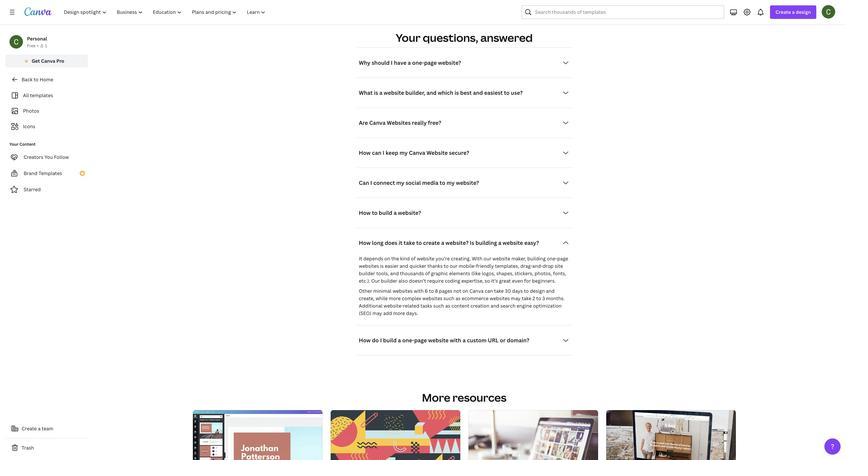 Task type: vqa. For each thing, say whether or not it's contained in the screenshot.
THE KOLLEKTIF
no



Task type: describe. For each thing, give the bounding box(es) containing it.
canva inside other minimal websites with 6 to 8 pages not on canva can take 30 days to design and create, while more complex websites such as ecommerce websites may take 2 to 3 months. additional website-related tasks such as content creation and search engine optimization (seo) may add more days.
[[470, 288, 484, 295]]

create a team
[[22, 426, 53, 432]]

Search search field
[[535, 6, 720, 19]]

can inside other minimal websites with 6 to 8 pages not on canva can take 30 days to design and create, while more complex websites such as ecommerce websites may take 2 to 3 months. additional website-related tasks such as content creation and search engine optimization (seo) may add more days.
[[485, 288, 493, 295]]

1 vertical spatial as
[[445, 303, 450, 309]]

and down "kind"
[[400, 263, 408, 270]]

questions,
[[423, 30, 478, 45]]

free
[[27, 43, 36, 49]]

domain?
[[507, 337, 530, 345]]

friendly
[[476, 263, 494, 270]]

0 vertical spatial more
[[389, 296, 401, 302]]

1 vertical spatial more
[[393, 311, 405, 317]]

engine
[[517, 303, 532, 309]]

ecommerce
[[462, 296, 489, 302]]

christina overa image
[[822, 5, 836, 19]]

create
[[423, 240, 440, 247]]

with
[[472, 256, 483, 262]]

and left the which
[[427, 89, 437, 97]]

tools,
[[376, 271, 389, 277]]

create a team button
[[5, 423, 88, 436]]

months.
[[546, 296, 565, 302]]

free?
[[428, 119, 441, 127]]

how to build a website?
[[359, 209, 421, 217]]

trash link
[[5, 442, 88, 455]]

get canva pro button
[[5, 55, 88, 68]]

complex
[[402, 296, 421, 302]]

how to build a website? button
[[356, 206, 573, 220]]

our
[[371, 278, 380, 284]]

long
[[372, 240, 384, 247]]

logos,
[[482, 271, 495, 277]]

how long does it take to create a website? is building a website easy?
[[359, 240, 539, 247]]

websites inside it depends on the kind of website you're creating. with our website maker, building one-page websites is easier and quicker thanks to our mobile-friendly templates, drag-and-drop site builder tools, and thousands of graphic elements (like logos, shapes, stickers, photos, fonts, etc.). our builder also doesn't require coding expertise, so it's great even for beginners.
[[359, 263, 379, 270]]

photos
[[23, 108, 39, 114]]

etc.).
[[359, 278, 370, 284]]

back
[[22, 76, 33, 83]]

all
[[23, 92, 29, 99]]

resources
[[453, 391, 507, 405]]

elements
[[449, 271, 470, 277]]

create for create a design
[[776, 9, 791, 15]]

mobile-
[[459, 263, 476, 270]]

connect
[[374, 179, 395, 187]]

you're
[[436, 256, 450, 262]]

more
[[422, 391, 450, 405]]

2 vertical spatial take
[[522, 296, 532, 302]]

free •
[[27, 43, 38, 49]]

can
[[359, 179, 369, 187]]

canva inside get canva pro button
[[41, 58, 55, 64]]

which
[[438, 89, 454, 97]]

photos link
[[9, 105, 84, 118]]

for
[[524, 278, 531, 284]]

is inside it depends on the kind of website you're creating. with our website maker, building one-page websites is easier and quicker thanks to our mobile-friendly templates, drag-and-drop site builder tools, and thousands of graphic elements (like logos, shapes, stickers, photos, fonts, etc.). our builder also doesn't require coding expertise, so it's great even for beginners.
[[380, 263, 384, 270]]

with inside how do i build a one-page website with a custom url or domain? dropdown button
[[450, 337, 461, 345]]

so
[[485, 278, 490, 284]]

add
[[383, 311, 392, 317]]

get canva pro
[[32, 58, 64, 64]]

i for should
[[391, 59, 393, 67]]

top level navigation element
[[59, 5, 271, 19]]

how can i keep my canva website secure? button
[[356, 146, 573, 160]]

creating.
[[451, 256, 471, 262]]

use?
[[511, 89, 523, 97]]

0 vertical spatial such
[[444, 296, 455, 302]]

website inside dropdown button
[[384, 89, 404, 97]]

what is a website builder, and which is best and easiest to use? button
[[356, 86, 573, 100]]

website-
[[384, 303, 403, 309]]

are
[[359, 119, 368, 127]]

website? down social
[[398, 209, 421, 217]]

photos,
[[535, 271, 552, 277]]

1 horizontal spatial builder
[[381, 278, 397, 284]]

my inside how can i keep my canva website secure? dropdown button
[[400, 149, 408, 157]]

your for your content
[[9, 142, 18, 147]]

0 horizontal spatial builder
[[359, 271, 375, 277]]

3
[[542, 296, 545, 302]]

a inside button
[[38, 426, 41, 432]]

create for create a team
[[22, 426, 37, 432]]

i for can
[[383, 149, 385, 157]]

and-
[[532, 263, 543, 270]]

starred link
[[5, 183, 88, 197]]

great
[[499, 278, 511, 284]]

website? down questions,
[[438, 59, 461, 67]]

i right the can
[[371, 179, 372, 187]]

content
[[452, 303, 470, 309]]

websites down also
[[393, 288, 413, 295]]

1 vertical spatial build
[[383, 337, 397, 345]]

how for how to build a website?
[[359, 209, 371, 217]]

trash
[[22, 445, 34, 452]]

doesn't
[[409, 278, 426, 284]]

8
[[435, 288, 438, 295]]

to left 8
[[429, 288, 434, 295]]

website? up how to build a website? dropdown button
[[456, 179, 479, 187]]

2
[[533, 296, 535, 302]]

i for do
[[380, 337, 382, 345]]

kind
[[400, 256, 410, 262]]

easier
[[385, 263, 399, 270]]

home
[[40, 76, 53, 83]]

builder,
[[406, 89, 425, 97]]

shapes,
[[496, 271, 514, 277]]

how for how can i keep my canva website secure?
[[359, 149, 371, 157]]

one- inside it depends on the kind of website you're creating. with our website maker, building one-page websites is easier and quicker thanks to our mobile-friendly templates, drag-and-drop site builder tools, and thousands of graphic elements (like logos, shapes, stickers, photos, fonts, etc.). our builder also doesn't require coding expertise, so it's great even for beginners.
[[547, 256, 557, 262]]

page inside it depends on the kind of website you're creating. with our website maker, building one-page websites is easier and quicker thanks to our mobile-friendly templates, drag-and-drop site builder tools, and thousands of graphic elements (like logos, shapes, stickers, photos, fonts, etc.). our builder also doesn't require coding expertise, so it's great even for beginners.
[[557, 256, 568, 262]]

beginners.
[[532, 278, 556, 284]]

back to home link
[[5, 73, 88, 86]]

0 vertical spatial our
[[484, 256, 492, 262]]

require
[[427, 278, 444, 284]]

30
[[505, 288, 511, 295]]

canva inside are canva websites really free? dropdown button
[[369, 119, 386, 127]]

websites
[[387, 119, 411, 127]]

canva inside how can i keep my canva website secure? dropdown button
[[409, 149, 425, 157]]

design inside other minimal websites with 6 to 8 pages not on canva can take 30 days to design and create, while more complex websites such as ecommerce websites may take 2 to 3 months. additional website-related tasks such as content creation and search engine optimization (seo) may add more days.
[[530, 288, 545, 295]]

you
[[44, 154, 53, 160]]

brand templates
[[24, 170, 62, 177]]

minimal
[[373, 288, 392, 295]]

my left social
[[396, 179, 404, 187]]

easy?
[[525, 240, 539, 247]]

1 vertical spatial such
[[433, 303, 444, 309]]

and down easier
[[390, 271, 399, 277]]

and up months.
[[546, 288, 555, 295]]

websites down 30
[[490, 296, 510, 302]]

media
[[422, 179, 439, 187]]

get
[[32, 58, 40, 64]]

how do i build a one-page website with a custom url or domain? button
[[356, 334, 573, 348]]

is
[[470, 240, 474, 247]]

all templates
[[23, 92, 53, 99]]

stickers,
[[515, 271, 534, 277]]

url
[[488, 337, 499, 345]]



Task type: locate. For each thing, give the bounding box(es) containing it.
more up website- at bottom
[[389, 296, 401, 302]]

0 vertical spatial design
[[796, 9, 811, 15]]

your questions, answered
[[396, 30, 533, 45]]

1 vertical spatial building
[[527, 256, 546, 262]]

2 horizontal spatial take
[[522, 296, 532, 302]]

why should i have a one-page website?
[[359, 59, 461, 67]]

as down not
[[456, 296, 461, 302]]

site
[[555, 263, 563, 270]]

build
[[379, 209, 392, 217], [383, 337, 397, 345]]

0 vertical spatial of
[[411, 256, 416, 262]]

website? left is on the right of page
[[446, 240, 469, 247]]

how for how long does it take to create a website? is building a website easy?
[[359, 240, 371, 247]]

with inside other minimal websites with 6 to 8 pages not on canva can take 30 days to design and create, while more complex websites such as ecommerce websites may take 2 to 3 months. additional website-related tasks such as content creation and search engine optimization (seo) may add more days.
[[414, 288, 424, 295]]

to inside dropdown button
[[504, 89, 510, 97]]

0 vertical spatial take
[[404, 240, 415, 247]]

may down additional
[[373, 311, 382, 317]]

icons link
[[9, 120, 84, 133]]

1 horizontal spatial building
[[527, 256, 546, 262]]

websites down depends
[[359, 263, 379, 270]]

pages
[[439, 288, 452, 295]]

or
[[500, 337, 506, 345]]

0 horizontal spatial on
[[385, 256, 390, 262]]

why
[[359, 59, 371, 67]]

all templates link
[[9, 89, 84, 102]]

best website color scheme examples image
[[193, 411, 323, 461]]

one- up drop
[[547, 256, 557, 262]]

canva
[[41, 58, 55, 64], [369, 119, 386, 127], [409, 149, 425, 157], [470, 288, 484, 295]]

1 vertical spatial on
[[463, 288, 468, 295]]

page
[[424, 59, 437, 67], [557, 256, 568, 262], [414, 337, 427, 345]]

(like
[[472, 271, 481, 277]]

0 horizontal spatial of
[[411, 256, 416, 262]]

page inside how do i build a one-page website with a custom url or domain? dropdown button
[[414, 337, 427, 345]]

2 vertical spatial one-
[[402, 337, 414, 345]]

can left keep in the left top of the page
[[372, 149, 382, 157]]

(seo)
[[359, 311, 371, 317]]

on left the
[[385, 256, 390, 262]]

the best professional fonts to use for your website image
[[606, 411, 736, 461]]

0 horizontal spatial with
[[414, 288, 424, 295]]

design
[[796, 9, 811, 15], [530, 288, 545, 295]]

to left the use?
[[504, 89, 510, 97]]

can i connect my social media to my website?
[[359, 179, 479, 187]]

page for why should i have a one-page website?
[[424, 59, 437, 67]]

icons
[[23, 123, 35, 130]]

personal
[[27, 35, 47, 42]]

design inside dropdown button
[[796, 9, 811, 15]]

drag-
[[521, 263, 532, 270]]

0 horizontal spatial create
[[22, 426, 37, 432]]

what
[[359, 89, 373, 97]]

1 horizontal spatial can
[[485, 288, 493, 295]]

0 vertical spatial building
[[476, 240, 497, 247]]

such down pages
[[444, 296, 455, 302]]

website
[[427, 149, 448, 157]]

0 vertical spatial as
[[456, 296, 461, 302]]

starred
[[24, 187, 41, 193]]

your for your questions, answered
[[396, 30, 421, 45]]

1 horizontal spatial may
[[511, 296, 521, 302]]

0 vertical spatial one-
[[412, 59, 424, 67]]

how left keep in the left top of the page
[[359, 149, 371, 157]]

easiest
[[484, 89, 503, 97]]

can down so
[[485, 288, 493, 295]]

my right media
[[447, 179, 455, 187]]

one- for why should i have a one-page website?
[[412, 59, 424, 67]]

i right do
[[380, 337, 382, 345]]

websites
[[359, 263, 379, 270], [393, 288, 413, 295], [423, 296, 443, 302], [490, 296, 510, 302]]

with
[[414, 288, 424, 295], [450, 337, 461, 345]]

one- right have
[[412, 59, 424, 67]]

the
[[392, 256, 399, 262]]

templates
[[39, 170, 62, 177]]

canva up the ecommerce
[[470, 288, 484, 295]]

1 horizontal spatial create
[[776, 9, 791, 15]]

1 vertical spatial create
[[22, 426, 37, 432]]

i
[[391, 59, 393, 67], [383, 149, 385, 157], [371, 179, 372, 187], [380, 337, 382, 345]]

6
[[425, 288, 428, 295]]

may down days
[[511, 296, 521, 302]]

your left content
[[9, 142, 18, 147]]

really
[[412, 119, 427, 127]]

page down "days."
[[414, 337, 427, 345]]

secure?
[[449, 149, 469, 157]]

more down website- at bottom
[[393, 311, 405, 317]]

thanks
[[428, 263, 443, 270]]

brand templates link
[[5, 167, 88, 180]]

on right not
[[463, 288, 468, 295]]

0 vertical spatial can
[[372, 149, 382, 157]]

on inside it depends on the kind of website you're creating. with our website maker, building one-page websites is easier and quicker thanks to our mobile-friendly templates, drag-and-drop site builder tools, and thousands of graphic elements (like logos, shapes, stickers, photos, fonts, etc.). our builder also doesn't require coding expertise, so it's great even for beginners.
[[385, 256, 390, 262]]

create inside button
[[22, 426, 37, 432]]

how down the can
[[359, 209, 371, 217]]

building inside it depends on the kind of website you're creating. with our website maker, building one-page websites is easier and quicker thanks to our mobile-friendly templates, drag-and-drop site builder tools, and thousands of graphic elements (like logos, shapes, stickers, photos, fonts, etc.). our builder also doesn't require coding expertise, so it's great even for beginners.
[[527, 256, 546, 262]]

canva left pro
[[41, 58, 55, 64]]

1 horizontal spatial as
[[456, 296, 461, 302]]

creators you follow
[[24, 154, 69, 160]]

design left christina overa icon at the right of the page
[[796, 9, 811, 15]]

to left create
[[416, 240, 422, 247]]

it depends on the kind of website you're creating. with our website maker, building one-page websites is easier and quicker thanks to our mobile-friendly templates, drag-and-drop site builder tools, and thousands of graphic elements (like logos, shapes, stickers, photos, fonts, etc.). our builder also doesn't require coding expertise, so it's great even for beginners.
[[359, 256, 568, 284]]

30 websites with beautifully patterned backgrounds image
[[331, 411, 460, 461]]

builder up etc.).
[[359, 271, 375, 277]]

more resources
[[422, 391, 507, 405]]

take left 30
[[494, 288, 504, 295]]

canva left website
[[409, 149, 425, 157]]

on inside other minimal websites with 6 to 8 pages not on canva can take 30 days to design and create, while more complex websites such as ecommerce websites may take 2 to 3 months. additional website-related tasks such as content creation and search engine optimization (seo) may add more days.
[[463, 288, 468, 295]]

to right "back"
[[34, 76, 39, 83]]

canva right are
[[369, 119, 386, 127]]

0 vertical spatial builder
[[359, 271, 375, 277]]

0 vertical spatial page
[[424, 59, 437, 67]]

page inside why should i have a one-page website? dropdown button
[[424, 59, 437, 67]]

1 horizontal spatial design
[[796, 9, 811, 15]]

1 vertical spatial design
[[530, 288, 545, 295]]

website?
[[438, 59, 461, 67], [456, 179, 479, 187], [398, 209, 421, 217], [446, 240, 469, 247]]

take
[[404, 240, 415, 247], [494, 288, 504, 295], [522, 296, 532, 302]]

to right the 2
[[536, 296, 541, 302]]

additional
[[359, 303, 383, 309]]

and right best
[[473, 89, 483, 97]]

1 horizontal spatial take
[[494, 288, 504, 295]]

is left best
[[455, 89, 459, 97]]

with left custom in the right bottom of the page
[[450, 337, 461, 345]]

is up tools,
[[380, 263, 384, 270]]

to up long on the left bottom of page
[[372, 209, 378, 217]]

1 vertical spatial one-
[[547, 256, 557, 262]]

1 vertical spatial may
[[373, 311, 382, 317]]

0 horizontal spatial may
[[373, 311, 382, 317]]

to down you're
[[444, 263, 449, 270]]

to right media
[[440, 179, 445, 187]]

take right it
[[404, 240, 415, 247]]

i left have
[[391, 59, 393, 67]]

None search field
[[522, 5, 725, 19]]

building inside how long does it take to create a website? is building a website easy? dropdown button
[[476, 240, 497, 247]]

our up friendly
[[484, 256, 492, 262]]

take inside dropdown button
[[404, 240, 415, 247]]

tasks
[[421, 303, 432, 309]]

depends
[[364, 256, 383, 262]]

4 how from the top
[[359, 337, 371, 345]]

to inside it depends on the kind of website you're creating. with our website maker, building one-page websites is easier and quicker thanks to our mobile-friendly templates, drag-and-drop site builder tools, and thousands of graphic elements (like logos, shapes, stickers, photos, fonts, etc.). our builder also doesn't require coding expertise, so it's great even for beginners.
[[444, 263, 449, 270]]

expertise,
[[461, 278, 484, 284]]

12 website image formatting mistakes & how to fix them image
[[468, 411, 598, 461]]

page right have
[[424, 59, 437, 67]]

0 vertical spatial on
[[385, 256, 390, 262]]

0 horizontal spatial our
[[450, 263, 458, 270]]

2 vertical spatial page
[[414, 337, 427, 345]]

1 horizontal spatial on
[[463, 288, 468, 295]]

0 horizontal spatial design
[[530, 288, 545, 295]]

1 vertical spatial of
[[425, 271, 430, 277]]

a inside dropdown button
[[379, 89, 383, 97]]

do
[[372, 337, 379, 345]]

1 vertical spatial your
[[9, 142, 18, 147]]

0 horizontal spatial as
[[445, 303, 450, 309]]

3 how from the top
[[359, 240, 371, 247]]

and left search
[[491, 303, 499, 309]]

0 horizontal spatial building
[[476, 240, 497, 247]]

how left do
[[359, 337, 371, 345]]

why should i have a one-page website? button
[[356, 56, 573, 70]]

websites down 8
[[423, 296, 443, 302]]

0 horizontal spatial is
[[374, 89, 378, 97]]

page up site
[[557, 256, 568, 262]]

2 how from the top
[[359, 209, 371, 217]]

custom
[[467, 337, 487, 345]]

0 horizontal spatial take
[[404, 240, 415, 247]]

your
[[396, 30, 421, 45], [9, 142, 18, 147]]

page for how do i build a one-page website with a custom url or domain?
[[414, 337, 427, 345]]

creation
[[471, 303, 490, 309]]

search
[[501, 303, 516, 309]]

is right what
[[374, 89, 378, 97]]

as left content
[[445, 303, 450, 309]]

such
[[444, 296, 455, 302], [433, 303, 444, 309]]

maker,
[[512, 256, 526, 262]]

1 vertical spatial can
[[485, 288, 493, 295]]

one- for how do i build a one-page website with a custom url or domain?
[[402, 337, 414, 345]]

1 vertical spatial take
[[494, 288, 504, 295]]

building right is on the right of page
[[476, 240, 497, 247]]

1 horizontal spatial with
[[450, 337, 461, 345]]

templates
[[30, 92, 53, 99]]

such right tasks
[[433, 303, 444, 309]]

build right do
[[383, 337, 397, 345]]

quicker
[[410, 263, 426, 270]]

1 vertical spatial page
[[557, 256, 568, 262]]

of down thanks
[[425, 271, 430, 277]]

2 horizontal spatial is
[[455, 89, 459, 97]]

builder down tools,
[[381, 278, 397, 284]]

social
[[406, 179, 421, 187]]

drop
[[543, 263, 554, 270]]

our up elements
[[450, 263, 458, 270]]

0 vertical spatial may
[[511, 296, 521, 302]]

more
[[389, 296, 401, 302], [393, 311, 405, 317]]

1 horizontal spatial your
[[396, 30, 421, 45]]

follow
[[54, 154, 69, 160]]

how
[[359, 149, 371, 157], [359, 209, 371, 217], [359, 240, 371, 247], [359, 337, 371, 345]]

other minimal websites with 6 to 8 pages not on canva can take 30 days to design and create, while more complex websites such as ecommerce websites may take 2 to 3 months. additional website-related tasks such as content creation and search engine optimization (seo) may add more days.
[[359, 288, 565, 317]]

of
[[411, 256, 416, 262], [425, 271, 430, 277]]

one- down "days."
[[402, 337, 414, 345]]

fonts,
[[553, 271, 566, 277]]

design up the 2
[[530, 288, 545, 295]]

0 horizontal spatial can
[[372, 149, 382, 157]]

create a design
[[776, 9, 811, 15]]

other
[[359, 288, 372, 295]]

graphic
[[431, 271, 448, 277]]

1 vertical spatial our
[[450, 263, 458, 270]]

one-
[[412, 59, 424, 67], [547, 256, 557, 262], [402, 337, 414, 345]]

0 horizontal spatial your
[[9, 142, 18, 147]]

days.
[[406, 311, 418, 317]]

back to home
[[22, 76, 53, 83]]

how for how do i build a one-page website with a custom url or domain?
[[359, 337, 371, 345]]

of right "kind"
[[411, 256, 416, 262]]

your up why should i have a one-page website?
[[396, 30, 421, 45]]

take left the 2
[[522, 296, 532, 302]]

0 vertical spatial your
[[396, 30, 421, 45]]

0 vertical spatial with
[[414, 288, 424, 295]]

how long does it take to create a website? is building a website easy? button
[[356, 237, 573, 250]]

build down connect
[[379, 209, 392, 217]]

my right keep in the left top of the page
[[400, 149, 408, 157]]

to
[[34, 76, 39, 83], [504, 89, 510, 97], [440, 179, 445, 187], [372, 209, 378, 217], [416, 240, 422, 247], [444, 263, 449, 270], [429, 288, 434, 295], [524, 288, 529, 295], [536, 296, 541, 302]]

building up and-
[[527, 256, 546, 262]]

create inside dropdown button
[[776, 9, 791, 15]]

1 horizontal spatial our
[[484, 256, 492, 262]]

1 how from the top
[[359, 149, 371, 157]]

1 horizontal spatial of
[[425, 271, 430, 277]]

can inside dropdown button
[[372, 149, 382, 157]]

1 vertical spatial with
[[450, 337, 461, 345]]

best
[[460, 89, 472, 97]]

thousands
[[400, 271, 424, 277]]

1 horizontal spatial is
[[380, 263, 384, 270]]

0 vertical spatial create
[[776, 9, 791, 15]]

with left 6
[[414, 288, 424, 295]]

0 vertical spatial build
[[379, 209, 392, 217]]

1 vertical spatial builder
[[381, 278, 397, 284]]

i left keep in the left top of the page
[[383, 149, 385, 157]]

to right days
[[524, 288, 529, 295]]

how left long on the left bottom of page
[[359, 240, 371, 247]]



